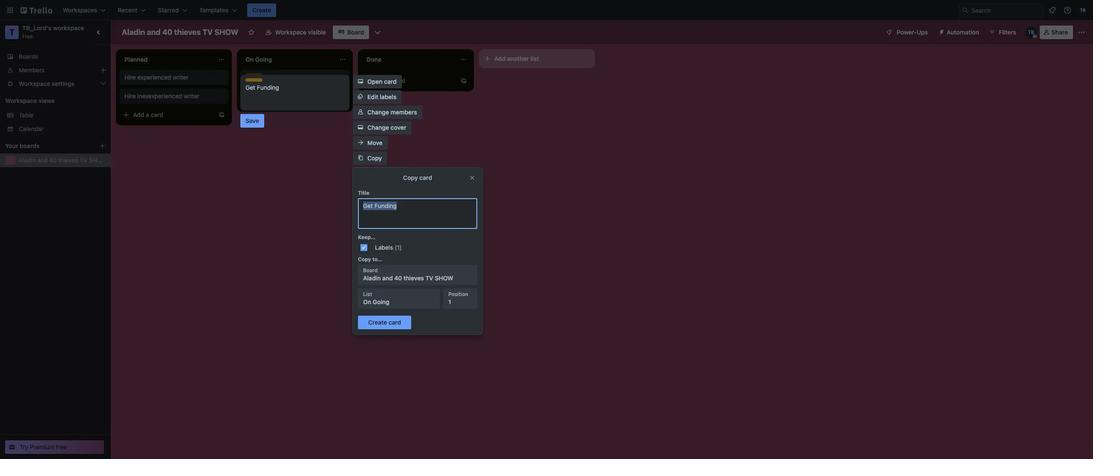 Task type: describe. For each thing, give the bounding box(es) containing it.
tv inside text box
[[203, 28, 213, 37]]

show menu image
[[1077, 28, 1086, 37]]

open
[[367, 78, 382, 85]]

archive button
[[353, 182, 394, 196]]

boards
[[20, 142, 39, 150]]

power-ups
[[897, 29, 928, 36]]

copy for copy to…
[[358, 257, 371, 263]]

1 color: yellow, title: "less than $25m" element from the top
[[245, 73, 263, 77]]

add another list button
[[479, 49, 595, 68]]

visible
[[308, 29, 326, 36]]

list
[[363, 291, 372, 298]]

free
[[22, 33, 33, 40]]

edit labels button
[[353, 90, 402, 104]]

0 horizontal spatial 40
[[49, 157, 57, 164]]

boards
[[19, 53, 38, 60]]

labels
[[380, 93, 396, 101]]

aladin and 40 thieves tv show link
[[19, 156, 107, 165]]

edit labels
[[367, 93, 396, 101]]

0 notifications image
[[1047, 5, 1057, 15]]

get funding
[[245, 79, 279, 86]]

archive
[[367, 185, 389, 193]]

save
[[245, 117, 259, 124]]

2 color: yellow, title: "less than $25m" element from the top
[[245, 78, 263, 82]]

and inside board aladin and 40 thieves tv show
[[382, 275, 393, 282]]

workspace for workspace views
[[5, 97, 37, 104]]

card up labels
[[393, 77, 405, 84]]

Get Funding text field
[[245, 84, 344, 107]]

table link
[[19, 111, 106, 120]]

tb_lord's workspace link
[[22, 24, 84, 32]]

create from template… image
[[460, 78, 467, 84]]

share button
[[1040, 26, 1073, 39]]

tb_lord's
[[22, 24, 52, 32]]

tb_lord's workspace free
[[22, 24, 84, 40]]

copy to…
[[358, 257, 383, 263]]

Board name text field
[[118, 26, 243, 39]]

on
[[363, 299, 371, 306]]

board aladin and 40 thieves tv show
[[363, 268, 453, 282]]

experienced
[[137, 74, 171, 81]]

try
[[20, 444, 28, 451]]

position 1
[[448, 291, 468, 306]]

labels
[[375, 244, 393, 251]]

t link
[[5, 26, 19, 39]]

calendar link
[[19, 125, 106, 133]]

position
[[448, 291, 468, 298]]

create
[[252, 6, 271, 14]]

board link
[[333, 26, 369, 39]]

another
[[507, 55, 529, 62]]

star or unstar board image
[[248, 29, 255, 36]]

workspace
[[53, 24, 84, 32]]

edit for edit dates
[[367, 170, 378, 177]]

ups
[[917, 29, 928, 36]]

card down inexexperienced
[[151, 111, 163, 118]]

(1)
[[395, 244, 402, 251]]

0 horizontal spatial tv
[[80, 157, 87, 164]]

and inside text box
[[147, 28, 161, 37]]

move button
[[353, 136, 388, 150]]

automation
[[947, 29, 979, 36]]

hire inexexperienced writer
[[124, 92, 199, 100]]

Search field
[[969, 4, 1043, 17]]

change for change cover
[[367, 124, 389, 131]]

change cover button
[[353, 121, 411, 135]]

a for create from template… image add a card button
[[388, 77, 391, 84]]

add for create from template… icon
[[133, 111, 144, 118]]

board for board
[[347, 29, 364, 36]]

create button
[[247, 3, 276, 17]]

cover
[[391, 124, 406, 131]]

open card
[[367, 78, 397, 85]]

add for create from template… image
[[375, 77, 386, 84]]

add another list
[[494, 55, 539, 62]]

to…
[[372, 257, 383, 263]]

show inside board aladin and 40 thieves tv show
[[435, 275, 453, 282]]

members
[[391, 109, 417, 116]]

tyler black (tylerblack44) image
[[1078, 5, 1088, 15]]

40 inside text box
[[162, 28, 172, 37]]

hire experienced writer link
[[124, 73, 223, 82]]

save button
[[240, 114, 264, 128]]

change cover
[[367, 124, 406, 131]]

writer for hire inexexperienced writer
[[184, 92, 199, 100]]

keep… labels (1)
[[358, 234, 402, 251]]

copy for copy card
[[403, 174, 418, 182]]

edit dates button
[[353, 167, 401, 181]]

t
[[9, 27, 15, 37]]

title
[[358, 190, 369, 196]]

writer for hire experienced writer
[[173, 74, 189, 81]]

list on going
[[363, 291, 389, 306]]

move
[[367, 139, 383, 147]]

hire for hire experienced writer
[[124, 74, 136, 81]]

hire inexexperienced writer link
[[124, 92, 223, 101]]

power-ups button
[[880, 26, 933, 39]]

add a card for create from template… image add a card button
[[375, 77, 405, 84]]

your boards
[[5, 142, 39, 150]]

open information menu image
[[1063, 6, 1072, 14]]

power-
[[897, 29, 917, 36]]

copy button
[[353, 152, 387, 165]]



Task type: locate. For each thing, give the bounding box(es) containing it.
color: yellow, title: "less than $25m" element up save
[[245, 78, 263, 82]]

filters
[[999, 29, 1016, 36]]

card up get funding text box
[[419, 174, 432, 182]]

create from template… image
[[218, 112, 225, 118]]

your boards with 1 items element
[[5, 141, 86, 151]]

show inside text box
[[214, 28, 238, 37]]

2 vertical spatial 40
[[394, 275, 402, 282]]

calendar
[[19, 125, 43, 133]]

2 vertical spatial thieves
[[404, 275, 424, 282]]

funding
[[257, 79, 279, 86]]

None submit
[[358, 316, 411, 330]]

thieves inside text box
[[174, 28, 201, 37]]

1 vertical spatial change
[[367, 124, 389, 131]]

add inside button
[[494, 55, 506, 62]]

show left star or unstar board icon
[[214, 28, 238, 37]]

0 vertical spatial color: yellow, title: "less than $25m" element
[[245, 73, 263, 77]]

0 vertical spatial aladin
[[122, 28, 145, 37]]

workspace up table
[[5, 97, 37, 104]]

card right the open
[[384, 78, 397, 85]]

copy inside copy button
[[367, 155, 382, 162]]

keep…
[[358, 234, 376, 241]]

add a card
[[375, 77, 405, 84], [133, 111, 163, 118]]

change members button
[[353, 106, 422, 119]]

workspace for workspace visible
[[275, 29, 306, 36]]

primary element
[[0, 0, 1093, 20]]

copy card
[[403, 174, 432, 182]]

change
[[367, 109, 389, 116], [367, 124, 389, 131]]

1 vertical spatial writer
[[184, 92, 199, 100]]

40
[[162, 28, 172, 37], [49, 157, 57, 164], [394, 275, 402, 282]]

change for change members
[[367, 109, 389, 116]]

edit for edit labels
[[367, 93, 378, 101]]

0 vertical spatial add a card
[[375, 77, 405, 84]]

list
[[531, 55, 539, 62]]

2 vertical spatial copy
[[358, 257, 371, 263]]

0 vertical spatial thieves
[[174, 28, 201, 37]]

1 vertical spatial copy
[[403, 174, 418, 182]]

add board image
[[99, 143, 106, 150]]

aladin inside text box
[[122, 28, 145, 37]]

tb_lord (tylerblack44) image
[[1025, 26, 1037, 38]]

boards link
[[0, 50, 111, 63]]

a down inexexperienced
[[146, 111, 149, 118]]

1 vertical spatial 40
[[49, 157, 57, 164]]

0 vertical spatial a
[[388, 77, 391, 84]]

add a card button for create from template… image
[[361, 74, 457, 88]]

0 horizontal spatial thieves
[[58, 157, 78, 164]]

edit dates
[[367, 170, 396, 177]]

1 horizontal spatial tv
[[203, 28, 213, 37]]

1 horizontal spatial add a card button
[[361, 74, 457, 88]]

add a card button down hire inexexperienced writer in the left top of the page
[[119, 108, 215, 122]]

and
[[147, 28, 161, 37], [37, 157, 48, 164], [382, 275, 393, 282]]

free
[[56, 444, 67, 451]]

workspace views
[[5, 97, 55, 104]]

0 horizontal spatial workspace
[[5, 97, 37, 104]]

2 vertical spatial tv
[[425, 275, 433, 282]]

add left another
[[494, 55, 506, 62]]

1 vertical spatial tv
[[80, 157, 87, 164]]

aladin and 40 thieves tv show inside text box
[[122, 28, 238, 37]]

0 vertical spatial 40
[[162, 28, 172, 37]]

0 vertical spatial workspace
[[275, 29, 306, 36]]

show up position
[[435, 275, 453, 282]]

0 horizontal spatial a
[[146, 111, 149, 118]]

2 change from the top
[[367, 124, 389, 131]]

1 change from the top
[[367, 109, 389, 116]]

0 vertical spatial show
[[214, 28, 238, 37]]

0 vertical spatial copy
[[367, 155, 382, 162]]

1 horizontal spatial a
[[388, 77, 391, 84]]

2 vertical spatial and
[[382, 275, 393, 282]]

change down edit labels button
[[367, 109, 389, 116]]

a
[[388, 77, 391, 84], [146, 111, 149, 118]]

writer down hire experienced writer link
[[184, 92, 199, 100]]

2 horizontal spatial and
[[382, 275, 393, 282]]

0 vertical spatial change
[[367, 109, 389, 116]]

get
[[245, 79, 255, 86]]

1 vertical spatial thieves
[[58, 157, 78, 164]]

add
[[494, 55, 506, 62], [375, 77, 386, 84], [133, 111, 144, 118]]

edit
[[367, 93, 378, 101], [367, 170, 378, 177]]

0 vertical spatial add
[[494, 55, 506, 62]]

tv
[[203, 28, 213, 37], [80, 157, 87, 164], [425, 275, 433, 282]]

writer
[[173, 74, 189, 81], [184, 92, 199, 100]]

card
[[393, 77, 405, 84], [384, 78, 397, 85], [151, 111, 163, 118], [419, 174, 432, 182]]

0 horizontal spatial aladin
[[19, 157, 36, 164]]

1 hire from the top
[[124, 74, 136, 81]]

automation button
[[935, 26, 984, 39]]

board for board aladin and 40 thieves tv show
[[363, 268, 378, 274]]

add a card up labels
[[375, 77, 405, 84]]

board down copy to…
[[363, 268, 378, 274]]

color: yellow, title: "less than $25m" element
[[245, 73, 263, 77], [245, 78, 263, 82]]

1 horizontal spatial aladin
[[122, 28, 145, 37]]

try premium free
[[20, 444, 67, 451]]

1 vertical spatial add a card button
[[119, 108, 215, 122]]

a for add a card button corresponding to create from template… icon
[[146, 111, 149, 118]]

hire left experienced
[[124, 74, 136, 81]]

0 horizontal spatial and
[[37, 157, 48, 164]]

a right the open
[[388, 77, 391, 84]]

add a card down inexexperienced
[[133, 111, 163, 118]]

aladin and 40 thieves tv show
[[122, 28, 238, 37], [19, 157, 107, 164]]

0 vertical spatial and
[[147, 28, 161, 37]]

add down inexexperienced
[[133, 111, 144, 118]]

aladin
[[122, 28, 145, 37], [19, 157, 36, 164], [363, 275, 381, 282]]

open card link
[[353, 75, 402, 89]]

workspace visible button
[[260, 26, 331, 39]]

members link
[[0, 63, 111, 77]]

show
[[214, 28, 238, 37], [89, 157, 107, 164], [435, 275, 453, 282]]

premium
[[30, 444, 54, 451]]

0 horizontal spatial aladin and 40 thieves tv show
[[19, 157, 107, 164]]

Get Funding text field
[[358, 199, 477, 229]]

0 horizontal spatial show
[[89, 157, 107, 164]]

0 horizontal spatial add a card button
[[119, 108, 215, 122]]

customize views image
[[373, 28, 382, 37]]

filters button
[[986, 26, 1019, 39]]

1 horizontal spatial 40
[[162, 28, 172, 37]]

views
[[38, 97, 55, 104]]

1 vertical spatial workspace
[[5, 97, 37, 104]]

search image
[[962, 7, 969, 14]]

inexexperienced
[[137, 92, 182, 100]]

board inside board aladin and 40 thieves tv show
[[363, 268, 378, 274]]

copy
[[367, 155, 382, 162], [403, 174, 418, 182], [358, 257, 371, 263]]

hire left inexexperienced
[[124, 92, 136, 100]]

get funding link
[[245, 78, 344, 87]]

writer up hire inexexperienced writer link
[[173, 74, 189, 81]]

1 vertical spatial hire
[[124, 92, 136, 100]]

edit left dates
[[367, 170, 378, 177]]

table
[[19, 112, 33, 119]]

1 horizontal spatial add a card
[[375, 77, 405, 84]]

copy for copy
[[367, 155, 382, 162]]

edit card image
[[338, 74, 345, 81]]

1 horizontal spatial and
[[147, 28, 161, 37]]

2 horizontal spatial thieves
[[404, 275, 424, 282]]

board left customize views image
[[347, 29, 364, 36]]

1 vertical spatial a
[[146, 111, 149, 118]]

try premium free button
[[5, 441, 104, 455]]

1 horizontal spatial thieves
[[174, 28, 201, 37]]

sm image
[[935, 26, 947, 38]]

1 vertical spatial and
[[37, 157, 48, 164]]

2 hire from the top
[[124, 92, 136, 100]]

1 vertical spatial add
[[375, 77, 386, 84]]

1 vertical spatial add a card
[[133, 111, 163, 118]]

1 horizontal spatial add
[[375, 77, 386, 84]]

1 vertical spatial show
[[89, 157, 107, 164]]

edit left labels
[[367, 93, 378, 101]]

workspace
[[275, 29, 306, 36], [5, 97, 37, 104]]

workspace inside button
[[275, 29, 306, 36]]

card inside 'link'
[[384, 78, 397, 85]]

2 horizontal spatial add
[[494, 55, 506, 62]]

copy left to…
[[358, 257, 371, 263]]

0 vertical spatial edit
[[367, 93, 378, 101]]

40 inside board aladin and 40 thieves tv show
[[394, 275, 402, 282]]

thieves inside board aladin and 40 thieves tv show
[[404, 275, 424, 282]]

0 vertical spatial hire
[[124, 74, 136, 81]]

2 vertical spatial aladin
[[363, 275, 381, 282]]

members
[[19, 66, 45, 74]]

2 horizontal spatial show
[[435, 275, 453, 282]]

add a card button
[[361, 74, 457, 88], [119, 108, 215, 122]]

1 horizontal spatial show
[[214, 28, 238, 37]]

0 vertical spatial tv
[[203, 28, 213, 37]]

2 vertical spatial add
[[133, 111, 144, 118]]

1 horizontal spatial aladin and 40 thieves tv show
[[122, 28, 238, 37]]

share
[[1052, 29, 1068, 36]]

add a card button up labels
[[361, 74, 457, 88]]

0 horizontal spatial add a card
[[133, 111, 163, 118]]

0 vertical spatial board
[[347, 29, 364, 36]]

2 horizontal spatial tv
[[425, 275, 433, 282]]

tv inside board aladin and 40 thieves tv show
[[425, 275, 433, 282]]

1 vertical spatial edit
[[367, 170, 378, 177]]

copy right dates
[[403, 174, 418, 182]]

hire for hire inexexperienced writer
[[124, 92, 136, 100]]

2 horizontal spatial 40
[[394, 275, 402, 282]]

1 vertical spatial aladin
[[19, 157, 36, 164]]

2 vertical spatial show
[[435, 275, 453, 282]]

add a card button for create from template… icon
[[119, 108, 215, 122]]

2 edit from the top
[[367, 170, 378, 177]]

0 vertical spatial writer
[[173, 74, 189, 81]]

show down 'add board' image
[[89, 157, 107, 164]]

1 vertical spatial aladin and 40 thieves tv show
[[19, 157, 107, 164]]

aladin inside board aladin and 40 thieves tv show
[[363, 275, 381, 282]]

color: yellow, title: "less than $25m" element up the get
[[245, 73, 263, 77]]

1 edit from the top
[[367, 93, 378, 101]]

change members
[[367, 109, 417, 116]]

board
[[347, 29, 364, 36], [363, 268, 378, 274]]

hire
[[124, 74, 136, 81], [124, 92, 136, 100]]

1 horizontal spatial workspace
[[275, 29, 306, 36]]

1 vertical spatial board
[[363, 268, 378, 274]]

copy down the move
[[367, 155, 382, 162]]

1
[[448, 299, 451, 306]]

1 vertical spatial color: yellow, title: "less than $25m" element
[[245, 78, 263, 82]]

your
[[5, 142, 18, 150]]

0 vertical spatial add a card button
[[361, 74, 457, 88]]

add up edit labels on the top of the page
[[375, 77, 386, 84]]

0 horizontal spatial add
[[133, 111, 144, 118]]

change up the move
[[367, 124, 389, 131]]

hire experienced writer
[[124, 74, 189, 81]]

workspace visible
[[275, 29, 326, 36]]

0 vertical spatial aladin and 40 thieves tv show
[[122, 28, 238, 37]]

going
[[373, 299, 389, 306]]

workspace left visible
[[275, 29, 306, 36]]

dates
[[380, 170, 396, 177]]

add a card for add a card button corresponding to create from template… icon
[[133, 111, 163, 118]]

2 horizontal spatial aladin
[[363, 275, 381, 282]]



Task type: vqa. For each thing, say whether or not it's contained in the screenshot.
Aladin
yes



